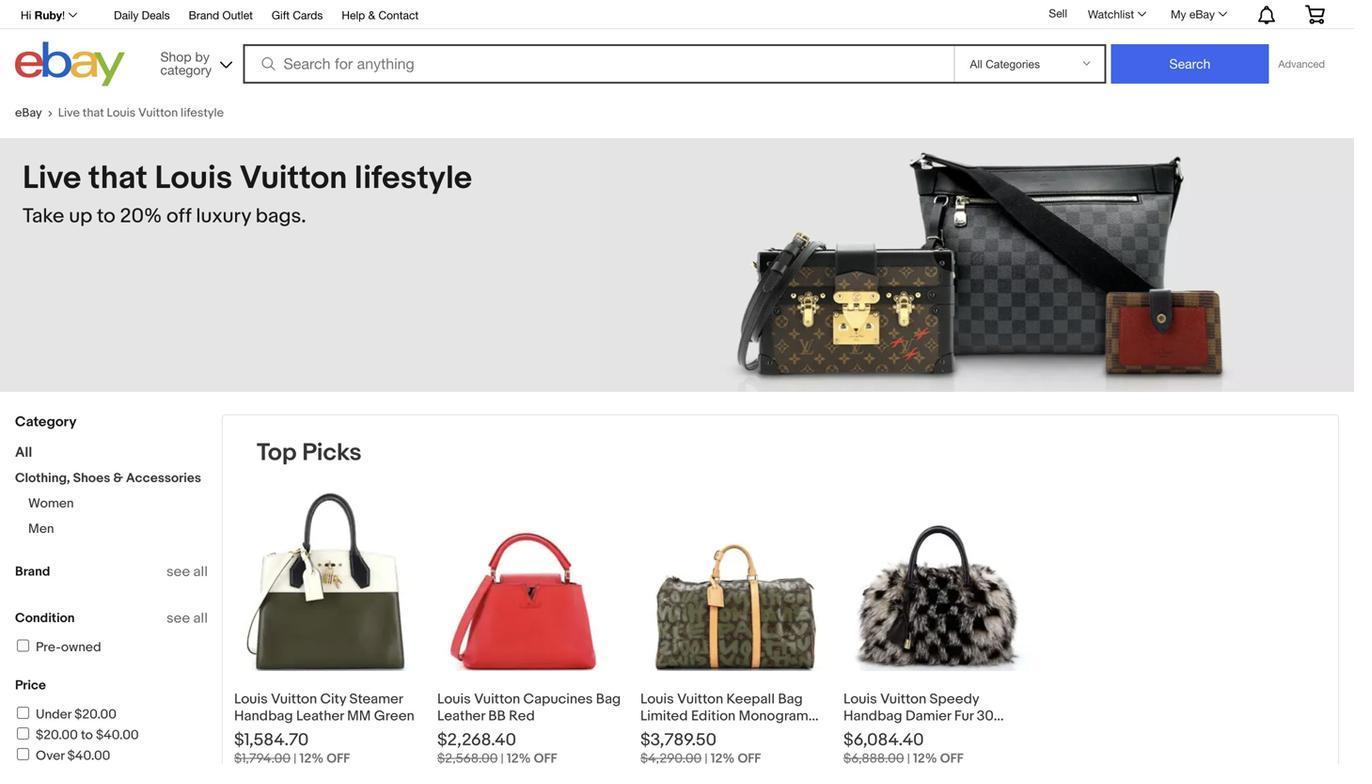 Task type: describe. For each thing, give the bounding box(es) containing it.
watchlist
[[1089, 8, 1135, 21]]

damier
[[906, 709, 952, 725]]

my ebay link
[[1161, 3, 1236, 25]]

louis for brown,
[[844, 692, 878, 709]]

men link
[[28, 522, 54, 538]]

leather inside louis vuitton capucines bag leather bb red $2,268.40
[[438, 709, 485, 725]]

louis inside live that louis vuitton lifestyle take up to 20% off luxury bags.
[[155, 159, 233, 198]]

watchlist link
[[1078, 3, 1156, 25]]

vuitton for green
[[271, 692, 317, 709]]

ebay link
[[15, 106, 58, 120]]

vuitton for brown,
[[881, 692, 927, 709]]

20%
[[120, 204, 162, 229]]

none text field inside live that louis vuitton lifestyle main content
[[234, 752, 291, 765]]

green
[[374, 709, 415, 725]]

shop by category
[[160, 49, 212, 78]]

clothing,
[[15, 471, 70, 487]]

advanced link
[[1270, 45, 1335, 83]]

none submit inside shop by category banner
[[1112, 44, 1270, 84]]

cards
[[293, 8, 323, 22]]

handbag inside louis vuitton city steamer handbag leather mm green $1,584.70
[[234, 709, 293, 725]]

shop by category banner
[[10, 0, 1340, 91]]

monogram
[[739, 709, 809, 725]]

price
[[15, 678, 46, 694]]

live that louis vuitton lifestyle
[[58, 106, 224, 120]]

louis for graffiti
[[641, 692, 674, 709]]

my ebay
[[1172, 8, 1216, 21]]

50
[[689, 725, 706, 742]]

category
[[15, 414, 77, 431]]

live that louis vuitton lifestyle take up to 20% off luxury bags.
[[23, 159, 472, 229]]

mm
[[347, 709, 371, 725]]

gift cards link
[[272, 6, 323, 26]]

louis right ebay link
[[107, 106, 136, 120]]

shoes
[[73, 471, 110, 487]]

to inside live that louis vuitton lifestyle take up to 20% off luxury bags.
[[97, 204, 116, 229]]

ebay inside live that louis vuitton lifestyle main content
[[15, 106, 42, 120]]

louis for $2,268.40
[[438, 692, 471, 709]]

louis vuitton keepall bag limited edition monogram graffiti 50
[[641, 692, 809, 742]]

men
[[28, 522, 54, 538]]

$40.00
[[96, 728, 139, 744]]

see for category
[[167, 564, 190, 581]]

bag for $2,268.40
[[596, 692, 621, 709]]

bb
[[489, 709, 506, 725]]

bags.
[[256, 204, 306, 229]]

contact
[[379, 8, 419, 22]]

pre-owned link
[[14, 640, 101, 656]]

& inside all clothing, shoes & accessories women men
[[113, 471, 123, 487]]

my
[[1172, 8, 1187, 21]]

help
[[342, 8, 365, 22]]

category
[[160, 62, 212, 78]]

louis vuitton city steamer handbag leather mm green $1,584.70
[[234, 692, 415, 751]]

louis for green
[[234, 692, 268, 709]]

leather inside louis vuitton city steamer handbag leather mm green $1,584.70
[[296, 709, 344, 725]]

under $20.00
[[36, 708, 117, 724]]

$20.00 to $40.00
[[36, 728, 139, 744]]

$2,268.40
[[438, 731, 517, 751]]

women link
[[28, 496, 74, 512]]

lifestyle for live that louis vuitton lifestyle
[[181, 106, 224, 120]]

gift cards
[[272, 8, 323, 22]]

$1,584.70
[[234, 731, 309, 751]]

outlet
[[222, 8, 253, 22]]

deals
[[142, 8, 170, 22]]

help & contact
[[342, 8, 419, 22]]

see all button for category
[[167, 564, 208, 581]]

brand for brand outlet
[[189, 8, 219, 22]]

help & contact link
[[342, 6, 419, 26]]

louis vuitton capucines bag leather bb red image
[[438, 484, 626, 672]]

limited
[[641, 709, 688, 725]]

& inside account navigation
[[368, 8, 376, 22]]

under
[[36, 708, 72, 724]]

pre-
[[36, 640, 61, 656]]

your shopping cart image
[[1305, 5, 1327, 24]]

daily deals link
[[114, 6, 170, 26]]

luxury
[[196, 204, 251, 229]]

see for brand
[[167, 611, 190, 628]]

see all for category
[[167, 564, 208, 581]]

all
[[15, 445, 32, 462]]

vuitton for graffiti
[[678, 692, 724, 709]]

owned
[[61, 640, 101, 656]]

sell
[[1050, 7, 1068, 20]]



Task type: vqa. For each thing, say whether or not it's contained in the screenshot.
'Rugs & Carpets'
no



Task type: locate. For each thing, give the bounding box(es) containing it.
$6,084.40
[[844, 731, 924, 751]]

bag inside louis vuitton capucines bag leather bb red $2,268.40
[[596, 692, 621, 709]]

handbag inside louis vuitton speedy handbag damier fur 30 brown, print
[[844, 709, 903, 725]]

shop
[[160, 49, 192, 64]]

0 vertical spatial $20.00
[[74, 708, 117, 724]]

0 horizontal spatial leather
[[296, 709, 344, 725]]

that
[[83, 106, 104, 120], [88, 159, 148, 198]]

0 vertical spatial see all button
[[167, 564, 208, 581]]

vuitton up '50'
[[678, 692, 724, 709]]

that for live that louis vuitton lifestyle
[[83, 106, 104, 120]]

Search for anything text field
[[246, 46, 951, 82]]

2 see from the top
[[167, 611, 190, 628]]

that right ebay link
[[83, 106, 104, 120]]

vuitton inside louis vuitton speedy handbag damier fur 30 brown, print
[[881, 692, 927, 709]]

1 horizontal spatial lifestyle
[[355, 159, 472, 198]]

louis vuitton speedy handbag damier fur 30 brown, print image
[[844, 484, 1032, 672]]

bag inside louis vuitton keepall bag limited edition monogram graffiti 50
[[778, 692, 803, 709]]

ruby
[[34, 8, 62, 22]]

1 vertical spatial see all button
[[167, 611, 208, 628]]

leather up $2,268.40
[[438, 709, 485, 725]]

daily deals
[[114, 8, 170, 22]]

vuitton
[[138, 106, 178, 120], [240, 159, 347, 198], [271, 692, 317, 709], [474, 692, 521, 709], [678, 692, 724, 709], [881, 692, 927, 709]]

women
[[28, 496, 74, 512]]

1 vertical spatial see
[[167, 611, 190, 628]]

all for category
[[193, 564, 208, 581]]

louis
[[107, 106, 136, 120], [155, 159, 233, 198], [234, 692, 268, 709], [438, 692, 471, 709], [641, 692, 674, 709], [844, 692, 878, 709]]

take
[[23, 204, 64, 229]]

2 handbag from the left
[[844, 709, 903, 725]]

vuitton down category
[[138, 106, 178, 120]]

!
[[62, 8, 65, 22]]

capucines
[[524, 692, 593, 709]]

lifestyle inside live that louis vuitton lifestyle take up to 20% off luxury bags.
[[355, 159, 472, 198]]

lifestyle for live that louis vuitton lifestyle take up to 20% off luxury bags.
[[355, 159, 472, 198]]

graffiti
[[641, 725, 685, 742]]

1 vertical spatial that
[[88, 159, 148, 198]]

$20.00 down under
[[36, 728, 78, 744]]

lifestyle
[[181, 106, 224, 120], [355, 159, 472, 198]]

0 vertical spatial that
[[83, 106, 104, 120]]

vuitton inside louis vuitton capucines bag leather bb red $2,268.40
[[474, 692, 521, 709]]

louis up brown,
[[844, 692, 878, 709]]

1 horizontal spatial leather
[[438, 709, 485, 725]]

1 see all from the top
[[167, 564, 208, 581]]

brand outlet
[[189, 8, 253, 22]]

shop by category button
[[152, 42, 237, 82]]

1 see from the top
[[167, 564, 190, 581]]

louis vuitton city steamer handbag leather mm green image
[[234, 484, 422, 672]]

Pre-owned checkbox
[[17, 640, 29, 653]]

see
[[167, 564, 190, 581], [167, 611, 190, 628]]

condition
[[15, 611, 75, 627]]

picks
[[302, 439, 362, 468]]

Over $40.00 checkbox
[[17, 749, 29, 761]]

0 vertical spatial live
[[58, 106, 80, 120]]

brand inside live that louis vuitton lifestyle main content
[[15, 565, 50, 581]]

off
[[167, 204, 192, 229]]

advanced
[[1279, 58, 1326, 70]]

$20.00
[[74, 708, 117, 724], [36, 728, 78, 744]]

gift
[[272, 8, 290, 22]]

live inside live that louis vuitton lifestyle take up to 20% off luxury bags.
[[23, 159, 81, 198]]

1 handbag from the left
[[234, 709, 293, 725]]

that inside live that louis vuitton lifestyle take up to 20% off luxury bags.
[[88, 159, 148, 198]]

None text field
[[438, 752, 498, 765], [641, 752, 702, 765], [844, 752, 905, 765], [438, 752, 498, 765], [641, 752, 702, 765], [844, 752, 905, 765]]

edition
[[692, 709, 736, 725]]

louis up "off"
[[155, 159, 233, 198]]

print
[[891, 725, 920, 742]]

louis vuitton speedy handbag damier fur 30 brown, print
[[844, 692, 994, 742]]

by
[[195, 49, 210, 64]]

vuitton for $2,268.40
[[474, 692, 521, 709]]

account navigation
[[10, 0, 1340, 29]]

vuitton inside louis vuitton keepall bag limited edition monogram graffiti 50
[[678, 692, 724, 709]]

steamer
[[350, 692, 403, 709]]

all clothing, shoes & accessories women men
[[15, 445, 201, 538]]

louis vuitton keepall bag limited edition monogram graffiti 50 image
[[641, 484, 829, 672]]

0 horizontal spatial brand
[[15, 565, 50, 581]]

vuitton up bags.
[[240, 159, 347, 198]]

0 vertical spatial brand
[[189, 8, 219, 22]]

0 horizontal spatial handbag
[[234, 709, 293, 725]]

live
[[58, 106, 80, 120], [23, 159, 81, 198]]

up
[[69, 204, 92, 229]]

hi
[[21, 8, 31, 22]]

top
[[257, 439, 297, 468]]

1 vertical spatial &
[[113, 471, 123, 487]]

$20.00 up $20.00 to $40.00
[[74, 708, 117, 724]]

that for live that louis vuitton lifestyle take up to 20% off luxury bags.
[[88, 159, 148, 198]]

1 all from the top
[[193, 564, 208, 581]]

& right help
[[368, 8, 376, 22]]

& right shoes
[[113, 471, 123, 487]]

0 horizontal spatial &
[[113, 471, 123, 487]]

0 horizontal spatial ebay
[[15, 106, 42, 120]]

0 vertical spatial lifestyle
[[181, 106, 224, 120]]

bag right capucines
[[596, 692, 621, 709]]

all link
[[15, 445, 32, 462]]

2 see all from the top
[[167, 611, 208, 628]]

brand for brand
[[15, 565, 50, 581]]

live that louis vuitton lifestyle main content
[[0, 91, 1355, 765]]

vuitton left city
[[271, 692, 317, 709]]

2 bag from the left
[[778, 692, 803, 709]]

brand left outlet
[[189, 8, 219, 22]]

to down 'under $20.00'
[[81, 728, 93, 744]]

see all
[[167, 564, 208, 581], [167, 611, 208, 628]]

1 horizontal spatial ebay
[[1190, 8, 1216, 21]]

louis vuitton capucines bag leather bb red $2,268.40
[[438, 692, 621, 751]]

1 see all button from the top
[[167, 564, 208, 581]]

louis inside louis vuitton city steamer handbag leather mm green $1,584.70
[[234, 692, 268, 709]]

hi ruby !
[[21, 8, 65, 22]]

bag for graffiti
[[778, 692, 803, 709]]

0 horizontal spatial lifestyle
[[181, 106, 224, 120]]

vuitton up print
[[881, 692, 927, 709]]

leather left mm
[[296, 709, 344, 725]]

1 vertical spatial brand
[[15, 565, 50, 581]]

1 vertical spatial $20.00
[[36, 728, 78, 744]]

sell link
[[1041, 7, 1076, 20]]

1 vertical spatial see all
[[167, 611, 208, 628]]

0 horizontal spatial bag
[[596, 692, 621, 709]]

1 horizontal spatial &
[[368, 8, 376, 22]]

0 vertical spatial &
[[368, 8, 376, 22]]

under $20.00 link
[[14, 708, 117, 724]]

top picks
[[257, 439, 362, 468]]

louis left bb
[[438, 692, 471, 709]]

1 horizontal spatial bag
[[778, 692, 803, 709]]

brand inside account navigation
[[189, 8, 219, 22]]

fur
[[955, 709, 974, 725]]

louis up graffiti
[[641, 692, 674, 709]]

0 horizontal spatial to
[[81, 728, 93, 744]]

all
[[193, 564, 208, 581], [193, 611, 208, 628]]

see all button
[[167, 564, 208, 581], [167, 611, 208, 628]]

red
[[509, 709, 535, 725]]

1 horizontal spatial to
[[97, 204, 116, 229]]

$3,789.50
[[641, 731, 717, 751]]

louis inside louis vuitton speedy handbag damier fur 30 brown, print
[[844, 692, 878, 709]]

2 leather from the left
[[438, 709, 485, 725]]

to right up
[[97, 204, 116, 229]]

handbag
[[234, 709, 293, 725], [844, 709, 903, 725]]

bag right keepall
[[778, 692, 803, 709]]

1 horizontal spatial handbag
[[844, 709, 903, 725]]

1 horizontal spatial brand
[[189, 8, 219, 22]]

louis up '$1,584.70'
[[234, 692, 268, 709]]

brand down men "link"
[[15, 565, 50, 581]]

1 vertical spatial lifestyle
[[355, 159, 472, 198]]

30
[[977, 709, 994, 725]]

2 all from the top
[[193, 611, 208, 628]]

0 vertical spatial to
[[97, 204, 116, 229]]

vuitton inside live that louis vuitton lifestyle take up to 20% off luxury bags.
[[240, 159, 347, 198]]

$20.00 to $40.00 checkbox
[[17, 728, 29, 741]]

louis inside louis vuitton keepall bag limited edition monogram graffiti 50
[[641, 692, 674, 709]]

ebay
[[1190, 8, 1216, 21], [15, 106, 42, 120]]

handbag up $6,084.40
[[844, 709, 903, 725]]

live for live that louis vuitton lifestyle
[[58, 106, 80, 120]]

None text field
[[234, 752, 291, 765]]

&
[[368, 8, 376, 22], [113, 471, 123, 487]]

1 vertical spatial live
[[23, 159, 81, 198]]

vuitton inside louis vuitton city steamer handbag leather mm green $1,584.70
[[271, 692, 317, 709]]

bag
[[596, 692, 621, 709], [778, 692, 803, 709]]

None submit
[[1112, 44, 1270, 84]]

brown,
[[844, 725, 887, 742]]

0 vertical spatial see
[[167, 564, 190, 581]]

all for brand
[[193, 611, 208, 628]]

1 vertical spatial ebay
[[15, 106, 42, 120]]

$20.00 to $40.00 link
[[14, 728, 139, 744]]

handbag up '$1,584.70'
[[234, 709, 293, 725]]

live for live that louis vuitton lifestyle take up to 20% off luxury bags.
[[23, 159, 81, 198]]

0 vertical spatial ebay
[[1190, 8, 1216, 21]]

ebay inside account navigation
[[1190, 8, 1216, 21]]

1 vertical spatial to
[[81, 728, 93, 744]]

daily
[[114, 8, 139, 22]]

louis inside louis vuitton capucines bag leather bb red $2,268.40
[[438, 692, 471, 709]]

see all for brand
[[167, 611, 208, 628]]

speedy
[[930, 692, 980, 709]]

city
[[320, 692, 346, 709]]

to
[[97, 204, 116, 229], [81, 728, 93, 744]]

0 vertical spatial see all
[[167, 564, 208, 581]]

pre-owned
[[36, 640, 101, 656]]

that up 20%
[[88, 159, 148, 198]]

vuitton up $2,268.40
[[474, 692, 521, 709]]

see all button for brand
[[167, 611, 208, 628]]

2 see all button from the top
[[167, 611, 208, 628]]

keepall
[[727, 692, 775, 709]]

1 vertical spatial all
[[193, 611, 208, 628]]

1 leather from the left
[[296, 709, 344, 725]]

accessories
[[126, 471, 201, 487]]

1 bag from the left
[[596, 692, 621, 709]]

Under $20.00 checkbox
[[17, 708, 29, 720]]

brand outlet link
[[189, 6, 253, 26]]

0 vertical spatial all
[[193, 564, 208, 581]]



